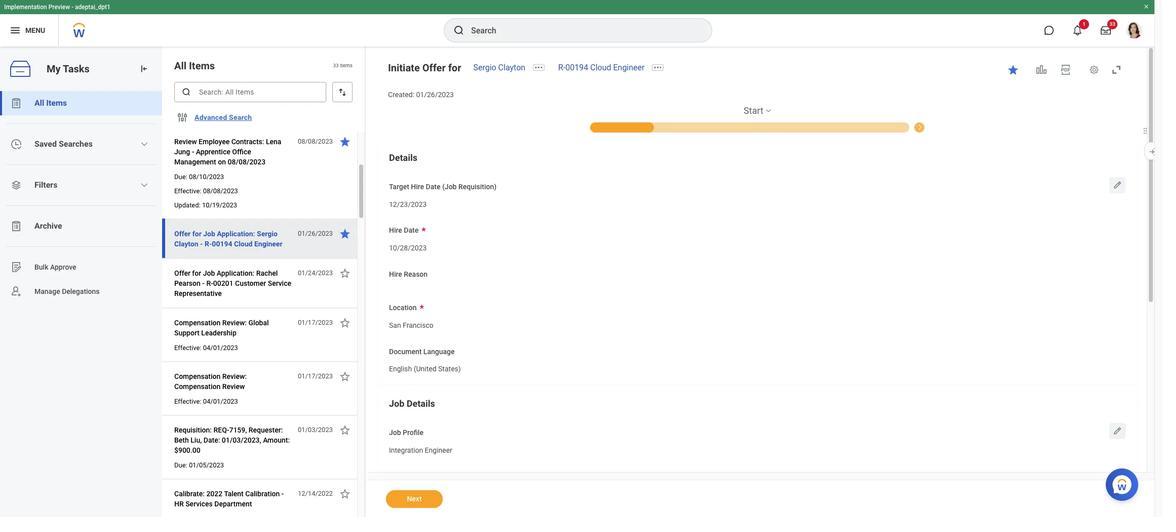 Task type: vqa. For each thing, say whether or not it's contained in the screenshot.
the Total within the the Total Base Pay
no



Task type: locate. For each thing, give the bounding box(es) containing it.
star image
[[1007, 64, 1019, 76], [339, 317, 351, 329], [339, 488, 351, 501]]

hire reason
[[389, 270, 428, 278]]

review up "jung"
[[174, 138, 197, 146]]

updated:
[[174, 202, 201, 209]]

1 vertical spatial cloud
[[234, 240, 253, 248]]

r- inside offer for job application: rachel pearson ‎- r-00201 customer service representative
[[206, 280, 213, 288]]

r-
[[558, 63, 566, 72], [205, 240, 212, 248], [206, 280, 213, 288]]

0 horizontal spatial all
[[34, 98, 44, 108]]

compensation review: compensation review
[[174, 373, 247, 391]]

hr
[[174, 501, 184, 509]]

review: down the leadership
[[222, 373, 247, 381]]

4 star image from the top
[[339, 371, 351, 383]]

1 due: from the top
[[174, 173, 187, 181]]

0 vertical spatial ‎-
[[200, 240, 203, 248]]

5 star image from the top
[[339, 425, 351, 437]]

gear image
[[1089, 65, 1099, 75]]

33 inside item list 'element'
[[333, 63, 339, 69]]

tasks
[[63, 63, 90, 75]]

application: inside offer for job application: sergio clayton ‎- r-00194 cloud engineer
[[217, 230, 255, 238]]

‎-
[[200, 240, 203, 248], [202, 280, 205, 288]]

sergio clayton
[[473, 63, 525, 72]]

0 horizontal spatial cloud
[[234, 240, 253, 248]]

00194 down 10/19/2023
[[212, 240, 232, 248]]

- right calibration in the left of the page
[[282, 490, 284, 499]]

2 review: from the top
[[222, 373, 247, 381]]

search
[[229, 113, 252, 122]]

r-00194 cloud engineer
[[558, 63, 645, 72]]

service
[[268, 280, 291, 288]]

job down updated: 10/19/2023
[[203, 230, 215, 238]]

engineer inside integration engineer text field
[[425, 447, 452, 455]]

effective: for compensation review: compensation review
[[174, 398, 201, 406]]

08/08/2023 right lena
[[298, 138, 333, 145]]

engineer
[[613, 63, 645, 72], [254, 240, 282, 248], [425, 447, 452, 455]]

0 horizontal spatial 33
[[333, 63, 339, 69]]

cloud inside offer for job application: sergio clayton ‎- r-00194 cloud engineer
[[234, 240, 253, 248]]

00194 down search workday "search box"
[[566, 63, 588, 72]]

close environment banner image
[[1144, 4, 1150, 10]]

chevron right image
[[914, 121, 926, 131]]

0 vertical spatial review
[[174, 138, 197, 146]]

00201
[[213, 280, 233, 288]]

date
[[426, 183, 441, 191], [404, 227, 419, 235]]

2 vertical spatial r-
[[206, 280, 213, 288]]

offer for offer for job application: rachel pearson ‎- r-00201 customer service representative
[[174, 270, 190, 278]]

cloud up the 'customer'
[[234, 240, 253, 248]]

1 vertical spatial items
[[46, 98, 67, 108]]

1 horizontal spatial 00194
[[566, 63, 588, 72]]

1 review: from the top
[[222, 319, 247, 327]]

0 horizontal spatial items
[[46, 98, 67, 108]]

offer up pearson
[[174, 270, 190, 278]]

04/01/2023
[[203, 345, 238, 352], [203, 398, 238, 406]]

for down search image
[[448, 62, 461, 74]]

04/01/2023 for support
[[203, 345, 238, 352]]

‎- for pearson
[[202, 280, 205, 288]]

‎- down updated: 10/19/2023
[[200, 240, 203, 248]]

review up 7159, on the bottom left of the page
[[222, 383, 245, 391]]

1 effective: 04/01/2023 from the top
[[174, 345, 238, 352]]

- inside calibrate: 2022 talent calibration - hr services department
[[282, 490, 284, 499]]

star image left san
[[339, 317, 351, 329]]

offer for job application: sergio clayton ‎- r-00194 cloud engineer
[[174, 230, 282, 248]]

job details element
[[378, 390, 1137, 510]]

all items up search icon
[[174, 60, 215, 72]]

01/17/2023
[[298, 319, 333, 327], [298, 373, 333, 380]]

transformation import image
[[139, 64, 149, 74]]

1 vertical spatial offer
[[174, 230, 191, 238]]

1 vertical spatial details
[[407, 399, 435, 409]]

33 left items
[[333, 63, 339, 69]]

2 effective: 04/01/2023 from the top
[[174, 398, 238, 406]]

pearson
[[174, 280, 201, 288]]

1 vertical spatial due:
[[174, 462, 187, 470]]

0 vertical spatial application:
[[217, 230, 255, 238]]

requisition:
[[174, 427, 212, 435]]

hire
[[411, 183, 424, 191], [389, 227, 402, 235], [389, 270, 402, 278]]

3 effective: from the top
[[174, 398, 201, 406]]

san francisco
[[389, 322, 434, 330]]

due: down the $900.00
[[174, 462, 187, 470]]

job details
[[389, 399, 435, 409]]

filters button
[[0, 173, 162, 198]]

leadership
[[201, 329, 237, 337]]

archive
[[34, 221, 62, 231]]

job inside offer for job application: rachel pearson ‎- r-00201 customer service representative
[[203, 270, 215, 278]]

approve
[[50, 263, 76, 271]]

sergio clayton link
[[473, 63, 525, 72]]

compensation
[[920, 124, 959, 131], [174, 319, 221, 327], [174, 373, 221, 381], [174, 383, 221, 391]]

offer down updated: in the left top of the page
[[174, 230, 191, 238]]

0 horizontal spatial 01/26/2023
[[298, 230, 333, 238]]

1 vertical spatial 00194
[[212, 240, 232, 248]]

2 vertical spatial hire
[[389, 270, 402, 278]]

star image left view related information image
[[1007, 64, 1019, 76]]

0 vertical spatial -
[[72, 4, 74, 11]]

next button
[[386, 491, 443, 509]]

2 vertical spatial star image
[[339, 488, 351, 501]]

notifications large image
[[1073, 25, 1083, 35]]

rename image
[[10, 261, 22, 274]]

01/17/2023 for compensation review: global support leadership
[[298, 319, 333, 327]]

compensation review: global support leadership
[[174, 319, 269, 337]]

0 vertical spatial engineer
[[613, 63, 645, 72]]

01/26/2023 up 01/24/2023
[[298, 230, 333, 238]]

1 vertical spatial 01/26/2023
[[298, 230, 333, 238]]

1 vertical spatial chevron down image
[[140, 181, 149, 189]]

items down my
[[46, 98, 67, 108]]

calibrate:
[[174, 490, 205, 499]]

04/01/2023 down compensation review: compensation review
[[203, 398, 238, 406]]

0 vertical spatial 01/26/2023
[[416, 91, 454, 99]]

menu banner
[[0, 0, 1155, 47]]

1 vertical spatial 33
[[333, 63, 339, 69]]

1 vertical spatial 04/01/2023
[[203, 398, 238, 406]]

global
[[249, 319, 269, 327]]

review:
[[222, 319, 247, 327], [222, 373, 247, 381]]

my tasks element
[[0, 47, 162, 518]]

0 vertical spatial effective: 04/01/2023
[[174, 345, 238, 352]]

offer for job application: rachel pearson ‎- r-00201 customer service representative button
[[174, 268, 292, 300]]

0 vertical spatial all items
[[174, 60, 215, 72]]

1 horizontal spatial engineer
[[425, 447, 452, 455]]

start navigation
[[378, 105, 1137, 133]]

r- down search workday "search box"
[[558, 63, 566, 72]]

date up 10/28/2023 'text box'
[[404, 227, 419, 235]]

1 vertical spatial sergio
[[257, 230, 278, 238]]

0 vertical spatial 00194
[[566, 63, 588, 72]]

effective:
[[174, 187, 201, 195], [174, 345, 201, 352], [174, 398, 201, 406]]

compensation button
[[914, 121, 959, 133]]

01/26/2023
[[416, 91, 454, 99], [298, 230, 333, 238]]

0 vertical spatial 33
[[1110, 21, 1116, 27]]

items up search icon
[[189, 60, 215, 72]]

star image right 12/14/2022
[[339, 488, 351, 501]]

1 vertical spatial review
[[222, 383, 245, 391]]

1 vertical spatial application:
[[217, 270, 254, 278]]

compensation inside compensation review: global support leadership
[[174, 319, 221, 327]]

all inside button
[[34, 98, 44, 108]]

r- inside offer for job application: sergio clayton ‎- r-00194 cloud engineer
[[205, 240, 212, 248]]

1 vertical spatial effective: 04/01/2023
[[174, 398, 238, 406]]

0 horizontal spatial engineer
[[254, 240, 282, 248]]

all right clipboard icon
[[34, 98, 44, 108]]

0 vertical spatial chevron down image
[[140, 140, 149, 148]]

all up search icon
[[174, 60, 186, 72]]

2 vertical spatial engineer
[[425, 447, 452, 455]]

1 horizontal spatial 33
[[1110, 21, 1116, 27]]

clayton inside offer for job application: sergio clayton ‎- r-00194 cloud engineer
[[174, 240, 198, 248]]

1 vertical spatial effective:
[[174, 345, 201, 352]]

1 horizontal spatial review
[[222, 383, 245, 391]]

- right preview
[[72, 4, 74, 11]]

job inside offer for job application: sergio clayton ‎- r-00194 cloud engineer
[[203, 230, 215, 238]]

01/03/2023,
[[222, 437, 261, 445]]

10/28/2023 text field
[[389, 238, 427, 256]]

hire right 'target'
[[411, 183, 424, 191]]

application: down 10/19/2023
[[217, 230, 255, 238]]

12/23/2023 text field
[[389, 194, 427, 212]]

review: inside compensation review: compensation review
[[222, 373, 247, 381]]

0 vertical spatial effective:
[[174, 187, 201, 195]]

hire for hire date
[[389, 227, 402, 235]]

2 01/17/2023 from the top
[[298, 373, 333, 380]]

due: down management
[[174, 173, 187, 181]]

hire up 10/28/2023 'text box'
[[389, 227, 402, 235]]

04/01/2023 down the leadership
[[203, 345, 238, 352]]

0 vertical spatial details
[[389, 152, 417, 163]]

2 vertical spatial -
[[282, 490, 284, 499]]

application: up the 00201
[[217, 270, 254, 278]]

job up the 00201
[[203, 270, 215, 278]]

date left (job
[[426, 183, 441, 191]]

for down updated: 10/19/2023
[[192, 230, 202, 238]]

08/08/2023
[[298, 138, 333, 145], [228, 158, 266, 166], [203, 187, 238, 195]]

review: for global
[[222, 319, 247, 327]]

0 vertical spatial 04/01/2023
[[203, 345, 238, 352]]

2 chevron down image from the top
[[140, 181, 149, 189]]

-
[[72, 4, 74, 11], [192, 148, 194, 156], [282, 490, 284, 499]]

menu
[[25, 26, 45, 34]]

08/08/2023 down office
[[228, 158, 266, 166]]

chevron down image inside filters dropdown button
[[140, 181, 149, 189]]

1 vertical spatial clayton
[[174, 240, 198, 248]]

cloud down search workday "search box"
[[590, 63, 611, 72]]

delegations
[[62, 288, 100, 296]]

0 horizontal spatial review
[[174, 138, 197, 146]]

0 vertical spatial all
[[174, 60, 186, 72]]

requisition: req-7159, requester: beth liu, date: 01/03/2023, amount: $900.00 button
[[174, 425, 292, 457]]

1 horizontal spatial sergio
[[473, 63, 496, 72]]

1 horizontal spatial -
[[192, 148, 194, 156]]

0 vertical spatial due:
[[174, 173, 187, 181]]

1 vertical spatial engineer
[[254, 240, 282, 248]]

effective: up updated: in the left top of the page
[[174, 187, 201, 195]]

1 horizontal spatial items
[[189, 60, 215, 72]]

star image
[[339, 136, 351, 148], [339, 228, 351, 240], [339, 268, 351, 280], [339, 371, 351, 383], [339, 425, 351, 437]]

1 vertical spatial all
[[34, 98, 44, 108]]

33 for 33
[[1110, 21, 1116, 27]]

08/08/2023 inside review employee contracts: lena jung - apprentice office management on 08/08/2023
[[228, 158, 266, 166]]

details up 'target'
[[389, 152, 417, 163]]

for inside offer for job application: rachel pearson ‎- r-00201 customer service representative
[[192, 270, 201, 278]]

1 01/17/2023 from the top
[[298, 319, 333, 327]]

talent
[[224, 490, 244, 499]]

compensation review: compensation review button
[[174, 371, 292, 393]]

effective: for compensation review: global support leadership
[[174, 345, 201, 352]]

item list element
[[162, 47, 366, 518]]

r-00194 cloud engineer link
[[558, 63, 645, 72]]

1 vertical spatial ‎-
[[202, 280, 205, 288]]

chevron down image
[[140, 140, 149, 148], [140, 181, 149, 189]]

effective: 04/01/2023 down the leadership
[[174, 345, 238, 352]]

effective: up "requisition:"
[[174, 398, 201, 406]]

1 horizontal spatial 01/26/2023
[[416, 91, 454, 99]]

for for offer for job application: sergio clayton ‎- r-00194 cloud engineer
[[192, 230, 202, 238]]

0 vertical spatial 01/17/2023
[[298, 319, 333, 327]]

01/26/2023 down the 'initiate offer for'
[[416, 91, 454, 99]]

inbox large image
[[1101, 25, 1111, 35]]

1 horizontal spatial all items
[[174, 60, 215, 72]]

details up profile
[[407, 399, 435, 409]]

calibrate: 2022 talent calibration - hr services department
[[174, 490, 284, 509]]

‎- up representative
[[202, 280, 205, 288]]

all items inside button
[[34, 98, 67, 108]]

33 inside button
[[1110, 21, 1116, 27]]

employee
[[199, 138, 230, 146]]

star image for review employee contracts: lena jung - apprentice office management on 08/08/2023
[[339, 136, 351, 148]]

compensation for compensation review: global support leadership
[[174, 319, 221, 327]]

0 horizontal spatial sergio
[[257, 230, 278, 238]]

offer up created: 01/26/2023
[[422, 62, 446, 74]]

0 vertical spatial items
[[189, 60, 215, 72]]

0 vertical spatial cloud
[[590, 63, 611, 72]]

1 vertical spatial -
[[192, 148, 194, 156]]

advanced search button
[[190, 107, 256, 128]]

r- up representative
[[206, 280, 213, 288]]

Search Workday  search field
[[471, 19, 691, 42]]

hire left reason
[[389, 270, 402, 278]]

‎- inside offer for job application: rachel pearson ‎- r-00201 customer service representative
[[202, 280, 205, 288]]

offer inside offer for job application: sergio clayton ‎- r-00194 cloud engineer
[[174, 230, 191, 238]]

application: for cloud
[[217, 230, 255, 238]]

language
[[423, 348, 455, 356]]

target hire date (job requisition)
[[389, 183, 497, 191]]

review: inside compensation review: global support leadership
[[222, 319, 247, 327]]

star image for 12/14/2022
[[339, 488, 351, 501]]

effective: 08/08/2023
[[174, 187, 238, 195]]

1 04/01/2023 from the top
[[203, 345, 238, 352]]

0 horizontal spatial -
[[72, 4, 74, 11]]

list
[[0, 91, 162, 304]]

1 horizontal spatial cloud
[[590, 63, 611, 72]]

2 horizontal spatial -
[[282, 490, 284, 499]]

lena
[[266, 138, 281, 146]]

33 left profile logan mcneil icon
[[1110, 21, 1116, 27]]

2 horizontal spatial engineer
[[613, 63, 645, 72]]

for inside offer for job application: sergio clayton ‎- r-00194 cloud engineer
[[192, 230, 202, 238]]

effective: down "support"
[[174, 345, 201, 352]]

all items
[[174, 60, 215, 72], [34, 98, 67, 108]]

fullscreen image
[[1111, 64, 1123, 76]]

0 horizontal spatial clayton
[[174, 240, 198, 248]]

application: inside offer for job application: rachel pearson ‎- r-00201 customer service representative
[[217, 270, 254, 278]]

offer inside offer for job application: rachel pearson ‎- r-00201 customer service representative
[[174, 270, 190, 278]]

3 star image from the top
[[339, 268, 351, 280]]

1 star image from the top
[[339, 136, 351, 148]]

items inside item list 'element'
[[189, 60, 215, 72]]

0 horizontal spatial date
[[404, 227, 419, 235]]

1 vertical spatial 08/08/2023
[[228, 158, 266, 166]]

all
[[174, 60, 186, 72], [34, 98, 44, 108]]

liu,
[[191, 437, 202, 445]]

for up pearson
[[192, 270, 201, 278]]

implementation preview -   adeptai_dpt1
[[4, 4, 110, 11]]

1 vertical spatial star image
[[339, 317, 351, 329]]

all items right clipboard icon
[[34, 98, 67, 108]]

configure image
[[176, 111, 188, 124]]

review: up the leadership
[[222, 319, 247, 327]]

2 due: from the top
[[174, 462, 187, 470]]

1 vertical spatial review:
[[222, 373, 247, 381]]

offer for offer for job application: sergio clayton ‎- r-00194 cloud engineer
[[174, 230, 191, 238]]

chevron down image inside saved searches dropdown button
[[140, 140, 149, 148]]

job left profile
[[389, 429, 401, 437]]

1 vertical spatial for
[[192, 230, 202, 238]]

my tasks
[[47, 63, 90, 75]]

r- down updated: 10/19/2023
[[205, 240, 212, 248]]

- inside review employee contracts: lena jung - apprentice office management on 08/08/2023
[[192, 148, 194, 156]]

08/10/2023
[[189, 173, 224, 181]]

1 vertical spatial all items
[[34, 98, 67, 108]]

00194
[[566, 63, 588, 72], [212, 240, 232, 248]]

1 horizontal spatial clayton
[[498, 63, 525, 72]]

review: for compensation
[[222, 373, 247, 381]]

management
[[174, 158, 216, 166]]

2 effective: from the top
[[174, 345, 201, 352]]

compensation inside button
[[920, 124, 959, 131]]

job up job profile
[[389, 399, 404, 409]]

0 vertical spatial date
[[426, 183, 441, 191]]

profile logan mcneil image
[[1126, 22, 1142, 41]]

items
[[340, 63, 353, 69]]

2 vertical spatial for
[[192, 270, 201, 278]]

0 horizontal spatial all items
[[34, 98, 67, 108]]

08/08/2023 up 10/19/2023
[[203, 187, 238, 195]]

all inside item list 'element'
[[174, 60, 186, 72]]

0 vertical spatial offer
[[422, 62, 446, 74]]

application: for customer
[[217, 270, 254, 278]]

1 vertical spatial 01/17/2023
[[298, 373, 333, 380]]

perspective image
[[10, 179, 22, 192]]

2 04/01/2023 from the top
[[203, 398, 238, 406]]

details
[[389, 152, 417, 163], [407, 399, 435, 409]]

0 vertical spatial clayton
[[498, 63, 525, 72]]

2 vertical spatial offer
[[174, 270, 190, 278]]

0 horizontal spatial 00194
[[212, 240, 232, 248]]

req-
[[214, 427, 229, 435]]

1 chevron down image from the top
[[140, 140, 149, 148]]

2 vertical spatial effective:
[[174, 398, 201, 406]]

1 vertical spatial r-
[[205, 240, 212, 248]]

- up management
[[192, 148, 194, 156]]

job profile element
[[389, 440, 452, 459]]

1 horizontal spatial all
[[174, 60, 186, 72]]

integration engineer
[[389, 447, 452, 455]]

‎- inside offer for job application: sergio clayton ‎- r-00194 cloud engineer
[[200, 240, 203, 248]]

- inside the menu banner
[[72, 4, 74, 11]]

rachel
[[256, 270, 278, 278]]

list containing all items
[[0, 91, 162, 304]]

effective: 04/01/2023 down compensation review: compensation review
[[174, 398, 238, 406]]

1 vertical spatial hire
[[389, 227, 402, 235]]

start
[[744, 105, 763, 116]]

01/24/2023
[[298, 270, 333, 277]]

0 vertical spatial review:
[[222, 319, 247, 327]]

job
[[203, 230, 215, 238], [203, 270, 215, 278], [389, 399, 404, 409], [389, 429, 401, 437]]

1 horizontal spatial date
[[426, 183, 441, 191]]

for
[[448, 62, 461, 74], [192, 230, 202, 238], [192, 270, 201, 278]]



Task type: describe. For each thing, give the bounding box(es) containing it.
requisition)
[[459, 183, 497, 191]]

customer
[[235, 280, 266, 288]]

2022
[[206, 490, 223, 499]]

location
[[389, 304, 417, 312]]

0 vertical spatial hire
[[411, 183, 424, 191]]

(united
[[414, 366, 437, 374]]

integration
[[389, 447, 423, 455]]

location element
[[389, 315, 434, 334]]

services
[[186, 501, 213, 509]]

apprentice
[[196, 148, 230, 156]]

next
[[407, 496, 422, 504]]

12/23/2023
[[389, 200, 427, 208]]

offer for job application: rachel pearson ‎- r-00201 customer service representative
[[174, 270, 291, 298]]

department
[[214, 501, 252, 509]]

view related information image
[[1036, 64, 1048, 76]]

1 button
[[1066, 19, 1089, 42]]

r- for offer for job application: sergio clayton ‎- r-00194 cloud engineer
[[205, 240, 212, 248]]

saved
[[34, 139, 57, 149]]

1 vertical spatial date
[[404, 227, 419, 235]]

search image
[[453, 24, 465, 36]]

review inside compensation review: compensation review
[[222, 383, 245, 391]]

chevron down image for saved searches
[[140, 140, 149, 148]]

calibration
[[245, 490, 280, 499]]

representative
[[174, 290, 222, 298]]

menu button
[[0, 14, 58, 47]]

document language element
[[389, 359, 461, 378]]

requisition: req-7159, requester: beth liu, date: 01/03/2023, amount: $900.00
[[174, 427, 290, 455]]

0 vertical spatial sergio
[[473, 63, 496, 72]]

clipboard image
[[10, 97, 22, 109]]

‎- for clayton
[[200, 240, 203, 248]]

Integration Engineer text field
[[389, 441, 452, 458]]

04/01/2023 for review
[[203, 398, 238, 406]]

offer for job application: sergio clayton ‎- r-00194 cloud engineer button
[[174, 228, 292, 250]]

user plus image
[[10, 286, 22, 298]]

01/26/2023 inside item list 'element'
[[298, 230, 333, 238]]

created: 01/26/2023
[[388, 91, 454, 99]]

12/14/2022
[[298, 490, 333, 498]]

search image
[[181, 87, 192, 97]]

Search: All Items text field
[[174, 82, 326, 102]]

compensation for compensation review: compensation review
[[174, 373, 221, 381]]

due: for requisition: req-7159, requester: beth liu, date: 01/03/2023, amount: $900.00
[[174, 462, 187, 470]]

star image for effective: 04/01/2023
[[339, 317, 351, 329]]

compensation for compensation
[[920, 124, 959, 131]]

(job
[[442, 183, 457, 191]]

effective: 04/01/2023 for review
[[174, 398, 238, 406]]

updated: 10/19/2023
[[174, 202, 237, 209]]

advanced
[[195, 113, 227, 122]]

document
[[389, 348, 422, 356]]

engineer inside offer for job application: sergio clayton ‎- r-00194 cloud engineer
[[254, 240, 282, 248]]

all items inside item list 'element'
[[174, 60, 215, 72]]

adeptai_dpt1
[[75, 4, 110, 11]]

states)
[[438, 366, 461, 374]]

my
[[47, 63, 61, 75]]

reason
[[404, 270, 428, 278]]

manage delegations link
[[0, 280, 162, 304]]

clipboard image
[[10, 220, 22, 233]]

support
[[174, 329, 200, 337]]

r- for offer for job application: rachel pearson ‎- r-00201 customer service representative
[[206, 280, 213, 288]]

manage
[[34, 288, 60, 296]]

1 effective: from the top
[[174, 187, 201, 195]]

review employee contracts: lena jung - apprentice office management on 08/08/2023
[[174, 138, 281, 166]]

preview
[[48, 4, 70, 11]]

33 button
[[1095, 19, 1118, 42]]

review employee contracts: lena jung - apprentice office management on 08/08/2023 button
[[174, 136, 292, 168]]

calibrate: 2022 talent calibration - hr services department button
[[174, 488, 292, 511]]

all items button
[[0, 91, 162, 116]]

job profile
[[389, 429, 424, 437]]

target hire date (job requisition) element
[[389, 194, 427, 212]]

target
[[389, 183, 409, 191]]

edit image
[[1113, 427, 1123, 437]]

due: 01/05/2023
[[174, 462, 224, 470]]

0 vertical spatial star image
[[1007, 64, 1019, 76]]

view printable version (pdf) image
[[1060, 64, 1072, 76]]

edit image
[[1113, 180, 1123, 190]]

sort image
[[337, 87, 348, 97]]

due: for review employee contracts: lena jung - apprentice office management on 08/08/2023
[[174, 173, 187, 181]]

start button
[[744, 105, 763, 117]]

hire date element
[[389, 238, 427, 256]]

for for offer for job application: rachel pearson ‎- r-00201 customer service representative
[[192, 270, 201, 278]]

10/19/2023
[[202, 202, 237, 209]]

date:
[[204, 437, 220, 445]]

0 vertical spatial 08/08/2023
[[298, 138, 333, 145]]

searches
[[59, 139, 93, 149]]

clock check image
[[10, 138, 22, 150]]

archive button
[[0, 214, 162, 239]]

items inside button
[[46, 98, 67, 108]]

document language
[[389, 348, 455, 356]]

san
[[389, 322, 401, 330]]

10/28/2023
[[389, 244, 427, 252]]

advanced search
[[195, 113, 252, 122]]

hire for hire reason
[[389, 270, 402, 278]]

33 for 33 items
[[333, 63, 339, 69]]

francisco
[[403, 322, 434, 330]]

San Francisco text field
[[389, 316, 434, 333]]

amount:
[[263, 437, 290, 445]]

manage delegations
[[34, 288, 100, 296]]

2 vertical spatial 08/08/2023
[[203, 187, 238, 195]]

due: 08/10/2023
[[174, 173, 224, 181]]

details element
[[378, 143, 1137, 385]]

chevron down image for filters
[[140, 181, 149, 189]]

saved searches
[[34, 139, 93, 149]]

created:
[[388, 91, 414, 99]]

saved searches button
[[0, 132, 162, 157]]

sergio inside offer for job application: sergio clayton ‎- r-00194 cloud engineer
[[257, 230, 278, 238]]

33 items
[[333, 63, 353, 69]]

profile
[[403, 429, 424, 437]]

English (United States) text field
[[389, 359, 461, 377]]

star image for requisition: req-7159, requester: beth liu, date: 01/03/2023, amount: $900.00
[[339, 425, 351, 437]]

7159,
[[229, 427, 247, 435]]

compensation review: global support leadership button
[[174, 317, 292, 339]]

english (united states)
[[389, 366, 461, 374]]

english
[[389, 366, 412, 374]]

bulk
[[34, 263, 48, 271]]

filters
[[34, 180, 57, 190]]

00194 inside offer for job application: sergio clayton ‎- r-00194 cloud engineer
[[212, 240, 232, 248]]

office
[[232, 148, 251, 156]]

initiate offer for
[[388, 62, 461, 74]]

effective: 04/01/2023 for support
[[174, 345, 238, 352]]

beth
[[174, 437, 189, 445]]

01/17/2023 for compensation review: compensation review
[[298, 373, 333, 380]]

review inside review employee contracts: lena jung - apprentice office management on 08/08/2023
[[174, 138, 197, 146]]

0 vertical spatial r-
[[558, 63, 566, 72]]

2 star image from the top
[[339, 228, 351, 240]]

bulk approve
[[34, 263, 76, 271]]

jung
[[174, 148, 190, 156]]

star image for compensation review: compensation review
[[339, 371, 351, 383]]

justify image
[[9, 24, 21, 36]]

0 vertical spatial for
[[448, 62, 461, 74]]



